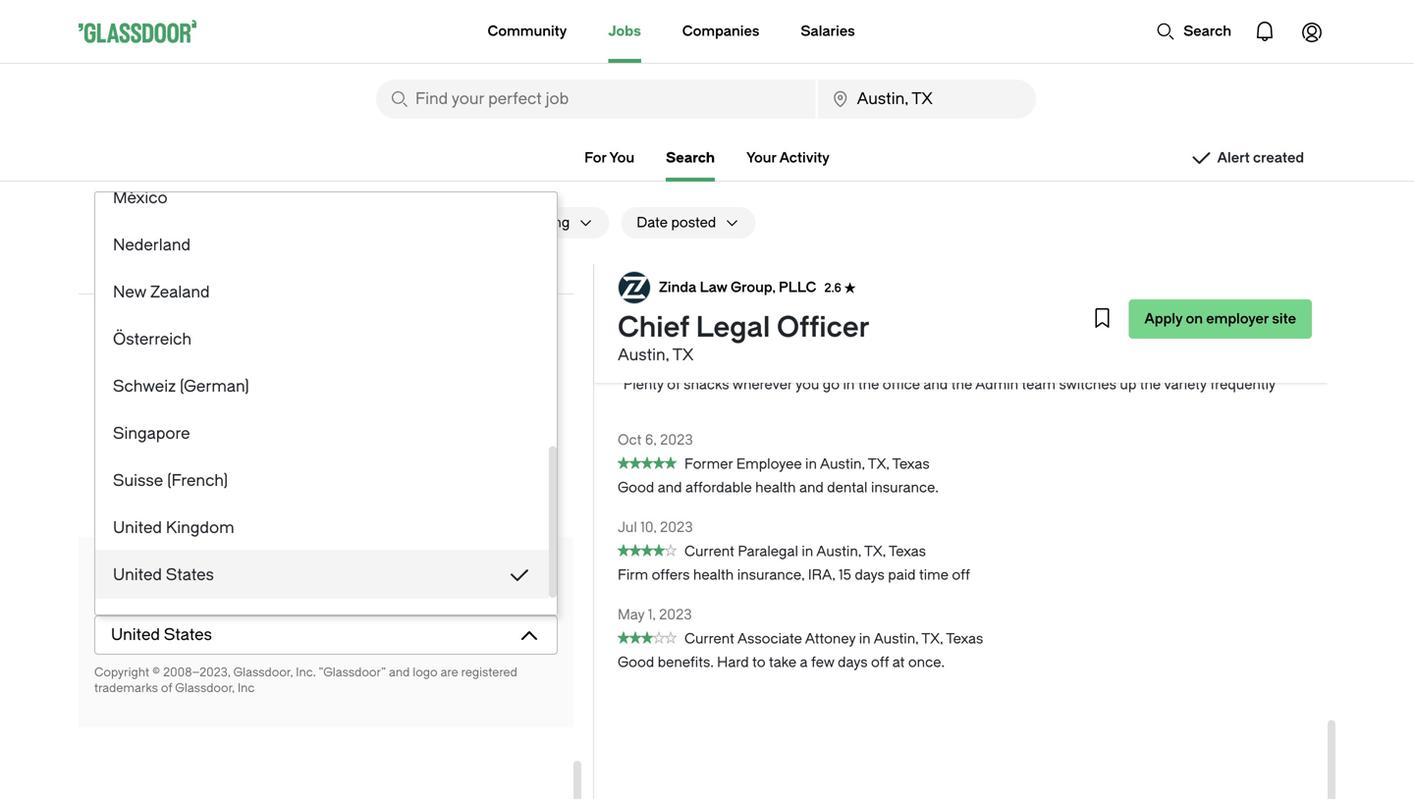 Task type: vqa. For each thing, say whether or not it's contained in the screenshot.
cover
no



Task type: locate. For each thing, give the bounding box(es) containing it.
(french)
[[167, 472, 228, 490]]

united inside option
[[113, 566, 162, 584]]

community link
[[488, 0, 567, 63]]

österreich
[[113, 330, 192, 349]]

community
[[488, 23, 567, 39]]

united for united states
[[113, 566, 162, 584]]

united
[[113, 519, 162, 537], [113, 566, 162, 584]]

united down suisse
[[113, 519, 162, 537]]

glassdoor logo image
[[79, 35, 196, 53]]

1 united from the top
[[113, 519, 162, 537]]

0 vertical spatial united
[[113, 519, 162, 537]]

2 united from the top
[[113, 566, 162, 584]]

companies
[[682, 23, 759, 39]]

united for united kingdom
[[113, 519, 162, 537]]

1 vertical spatial united
[[113, 566, 162, 584]]

jobs link
[[608, 0, 641, 63]]

united left states
[[113, 566, 162, 584]]

jobs
[[608, 23, 641, 39]]



Task type: describe. For each thing, give the bounding box(es) containing it.
companies link
[[682, 0, 759, 63]]

new zealand
[[113, 283, 210, 301]]

(german)
[[180, 378, 249, 396]]

salaries
[[801, 23, 855, 39]]

schweiz (german)
[[113, 378, 249, 396]]

united kingdom
[[113, 519, 234, 537]]

singapore
[[113, 425, 190, 443]]

united states option
[[97, 552, 547, 599]]

nederland
[[113, 236, 191, 254]]

new
[[113, 283, 146, 301]]

zealand
[[150, 283, 210, 301]]

kingdom
[[166, 519, 234, 537]]

suisse (french)
[[113, 472, 228, 490]]

salaries link
[[801, 0, 855, 63]]

states
[[166, 566, 214, 584]]

suisse
[[113, 472, 163, 490]]

méxico
[[113, 189, 168, 207]]

united states
[[113, 566, 214, 584]]

schweiz
[[113, 378, 176, 396]]



